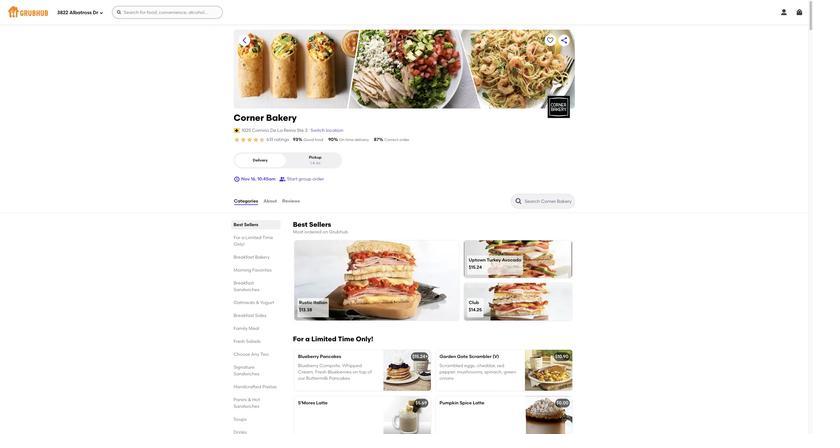 Task type: vqa. For each thing, say whether or not it's contained in the screenshot.
$13.38
yes



Task type: describe. For each thing, give the bounding box(es) containing it.
compote,
[[320, 364, 341, 369]]

ste
[[297, 128, 304, 133]]

best sellers
[[234, 223, 258, 228]]

favorites
[[252, 268, 272, 273]]

1 vertical spatial only!
[[356, 336, 373, 344]]

limited inside tab
[[246, 235, 262, 241]]

signature sandwiches
[[234, 365, 260, 377]]

for inside for a limited time only!
[[234, 235, 241, 241]]

uptown turkey avocado $15.24
[[469, 258, 522, 271]]

top
[[359, 370, 367, 375]]

ratings
[[274, 137, 289, 143]]

hot
[[252, 398, 260, 403]]

$15.24 +
[[412, 355, 428, 360]]

sellers for best sellers most ordered on grubhub
[[309, 221, 331, 229]]

good
[[304, 138, 314, 142]]

nov 16, 10:45am
[[241, 177, 276, 182]]

best for best sellers most ordered on grubhub
[[293, 221, 308, 229]]

1025 camino de la reina ste 3 button
[[241, 127, 308, 134]]

spinach,
[[485, 370, 503, 375]]

de
[[270, 128, 276, 133]]

family
[[234, 327, 248, 332]]

panini & hot sandwiches tab
[[234, 397, 278, 411]]

on
[[339, 138, 345, 142]]

food
[[315, 138, 323, 142]]

signature
[[234, 365, 255, 371]]

breakfast for breakfast sandwiches
[[234, 281, 254, 286]]

mushrooms,
[[457, 370, 484, 375]]

on inside 'best sellers most ordered on grubhub'
[[323, 230, 328, 235]]

red
[[497, 364, 505, 369]]

reina
[[284, 128, 296, 133]]

pastas
[[262, 385, 277, 390]]

pepper,
[[440, 370, 456, 375]]

s'mores
[[298, 401, 315, 407]]

soups
[[234, 418, 247, 423]]

dr
[[93, 10, 98, 15]]

oatmeals & yogurt
[[234, 301, 274, 306]]

87
[[374, 137, 379, 143]]

uptown
[[469, 258, 486, 263]]

1 latte from the left
[[316, 401, 328, 407]]

choose
[[234, 352, 250, 358]]

fresh inside 'tab'
[[234, 339, 245, 345]]

best sellers tab
[[234, 222, 278, 229]]

2 latte from the left
[[473, 401, 485, 407]]

switch location button
[[310, 127, 344, 134]]

$15.24 inside the uptown turkey avocado $15.24
[[469, 265, 482, 271]]

gate
[[457, 355, 468, 360]]

switch location
[[311, 128, 344, 133]]

correct order
[[385, 138, 410, 142]]

save this restaurant image
[[547, 37, 554, 44]]

1 horizontal spatial time
[[338, 336, 355, 344]]

$10.90
[[556, 355, 569, 360]]

breakfast sandwiches
[[234, 281, 260, 293]]

blueberries
[[328, 370, 352, 375]]

0 vertical spatial order
[[400, 138, 410, 142]]

about
[[264, 199, 277, 204]]

categories button
[[234, 190, 259, 213]]

delivery
[[253, 158, 268, 163]]

mi
[[316, 161, 321, 166]]

1 horizontal spatial limited
[[312, 336, 337, 344]]

3822
[[57, 10, 68, 15]]

breakfast sides
[[234, 314, 267, 319]]

grubhub
[[329, 230, 348, 235]]

morning favorites tab
[[234, 267, 278, 274]]

whipped
[[342, 364, 362, 369]]

location
[[326, 128, 344, 133]]

3822 albatross dr
[[57, 10, 98, 15]]

pumpkin spice latte image
[[525, 397, 573, 435]]

soups tab
[[234, 417, 278, 424]]

blueberry for blueberry pancakes
[[298, 355, 319, 360]]

on time delivery
[[339, 138, 369, 142]]

svg image inside main navigation navigation
[[117, 10, 122, 15]]

1 vertical spatial a
[[305, 336, 310, 344]]

any
[[251, 352, 259, 358]]

most
[[293, 230, 303, 235]]

scrambler
[[469, 355, 492, 360]]

sellers for best sellers
[[244, 223, 258, 228]]

time inside tab
[[263, 235, 273, 241]]

pumpkin spice latte
[[440, 401, 485, 407]]

svg image inside nov 16, 10:45am button
[[234, 176, 240, 183]]

garden gate scrambler (v) image
[[525, 351, 573, 392]]

on inside blueberry compote, whipped cream, fresh blueberries on top of our buttermilk pancakes
[[353, 370, 358, 375]]

best sellers most ordered on grubhub
[[293, 221, 348, 235]]

0 horizontal spatial svg image
[[100, 11, 103, 15]]

3
[[305, 128, 308, 133]]

fresh salads tab
[[234, 339, 278, 345]]

la
[[277, 128, 283, 133]]

breakfast sandwiches tab
[[234, 280, 278, 294]]

start group order
[[287, 177, 324, 182]]

camino
[[252, 128, 269, 133]]

breakfast bakery
[[234, 255, 270, 260]]

family meal
[[234, 327, 259, 332]]

pickup 1.4 mi
[[309, 156, 322, 166]]

corner bakery
[[234, 113, 297, 123]]

main navigation navigation
[[0, 0, 809, 25]]

s'mores latte
[[298, 401, 328, 407]]

1025
[[242, 128, 251, 133]]

a inside for a limited time only!
[[242, 235, 245, 241]]

0 horizontal spatial $15.24
[[412, 355, 426, 360]]

reviews
[[282, 199, 300, 204]]

group
[[299, 177, 312, 182]]

rustic
[[299, 300, 313, 306]]

switch
[[311, 128, 325, 133]]

corner
[[234, 113, 264, 123]]

2 horizontal spatial svg image
[[796, 9, 804, 16]]

0 vertical spatial pancakes
[[320, 355, 341, 360]]



Task type: locate. For each thing, give the bounding box(es) containing it.
1 vertical spatial fresh
[[315, 370, 327, 375]]

latte right spice at the right of page
[[473, 401, 485, 407]]

best inside 'best sellers most ordered on grubhub'
[[293, 221, 308, 229]]

0 horizontal spatial a
[[242, 235, 245, 241]]

breakfast for breakfast bakery
[[234, 255, 254, 260]]

& for hot
[[248, 398, 251, 403]]

onions
[[440, 376, 454, 382]]

0 horizontal spatial for a limited time only!
[[234, 235, 273, 247]]

breakfast sides tab
[[234, 313, 278, 320]]

0 vertical spatial svg image
[[117, 10, 122, 15]]

option group containing pickup
[[234, 153, 342, 169]]

best
[[293, 221, 308, 229], [234, 223, 243, 228]]

save this restaurant button
[[545, 35, 556, 46]]

sandwiches
[[234, 288, 260, 293], [234, 372, 260, 377], [234, 405, 260, 410]]

blueberry pancakes
[[298, 355, 341, 360]]

blueberry for blueberry compote, whipped cream, fresh blueberries on top of our buttermilk pancakes
[[298, 364, 319, 369]]

1 vertical spatial blueberry
[[298, 364, 319, 369]]

fresh
[[234, 339, 245, 345], [315, 370, 327, 375]]

2 breakfast from the top
[[234, 281, 254, 286]]

for a limited time only!
[[234, 235, 273, 247], [293, 336, 373, 344]]

1 vertical spatial time
[[338, 336, 355, 344]]

for up blueberry pancakes
[[293, 336, 304, 344]]

sellers inside 'best sellers most ordered on grubhub'
[[309, 221, 331, 229]]

0 horizontal spatial sellers
[[244, 223, 258, 228]]

2 vertical spatial sandwiches
[[234, 405, 260, 410]]

0 vertical spatial limited
[[246, 235, 262, 241]]

for
[[234, 235, 241, 241], [293, 336, 304, 344]]

0 horizontal spatial only!
[[234, 242, 245, 247]]

spice
[[460, 401, 472, 407]]

0 vertical spatial fresh
[[234, 339, 245, 345]]

for a limited time only! up breakfast bakery
[[234, 235, 273, 247]]

breakfast for breakfast sides
[[234, 314, 254, 319]]

pancakes
[[320, 355, 341, 360], [329, 376, 350, 382]]

1 horizontal spatial sellers
[[309, 221, 331, 229]]

breakfast down 'morning'
[[234, 281, 254, 286]]

oatmeals
[[234, 301, 255, 306]]

ordered
[[305, 230, 322, 235]]

only! inside for a limited time only! tab
[[234, 242, 245, 247]]

handcrafted pastas tab
[[234, 384, 278, 391]]

bakery for breakfast bakery
[[255, 255, 270, 260]]

1 breakfast from the top
[[234, 255, 254, 260]]

0 vertical spatial sandwiches
[[234, 288, 260, 293]]

0 horizontal spatial latte
[[316, 401, 328, 407]]

1 horizontal spatial fresh
[[315, 370, 327, 375]]

time up whipped
[[338, 336, 355, 344]]

a
[[242, 235, 245, 241], [305, 336, 310, 344]]

16,
[[251, 177, 256, 182]]

10:45am
[[258, 177, 276, 182]]

sandwiches for signature
[[234, 372, 260, 377]]

bakery inside tab
[[255, 255, 270, 260]]

0 horizontal spatial order
[[313, 177, 324, 182]]

for down best sellers
[[234, 235, 241, 241]]

start group order button
[[280, 174, 324, 185]]

0 horizontal spatial fresh
[[234, 339, 245, 345]]

pancakes inside blueberry compote, whipped cream, fresh blueberries on top of our buttermilk pancakes
[[329, 376, 350, 382]]

1 sandwiches from the top
[[234, 288, 260, 293]]

0 vertical spatial &
[[256, 301, 259, 306]]

sellers up for a limited time only! tab
[[244, 223, 258, 228]]

$14.25
[[469, 308, 482, 313]]

0 vertical spatial bakery
[[266, 113, 297, 123]]

1 horizontal spatial only!
[[356, 336, 373, 344]]

0 horizontal spatial svg image
[[117, 10, 122, 15]]

our
[[298, 376, 305, 382]]

pancakes up compote,
[[320, 355, 341, 360]]

1 horizontal spatial on
[[353, 370, 358, 375]]

time down best sellers tab
[[263, 235, 273, 241]]

subscription pass image
[[234, 128, 240, 133]]

1 horizontal spatial $15.24
[[469, 265, 482, 271]]

2 sandwiches from the top
[[234, 372, 260, 377]]

best up most
[[293, 221, 308, 229]]

breakfast bakery tab
[[234, 254, 278, 261]]

0 horizontal spatial time
[[263, 235, 273, 241]]

breakfast inside 'tab'
[[234, 314, 254, 319]]

1 vertical spatial breakfast
[[234, 281, 254, 286]]

1 vertical spatial sandwiches
[[234, 372, 260, 377]]

breakfast down oatmeals
[[234, 314, 254, 319]]

0 vertical spatial $15.24
[[469, 265, 482, 271]]

svg image left nov
[[234, 176, 240, 183]]

& for yogurt
[[256, 301, 259, 306]]

order right correct in the top of the page
[[400, 138, 410, 142]]

sellers up 'ordered'
[[309, 221, 331, 229]]

0 vertical spatial time
[[263, 235, 273, 241]]

$15.24 down uptown
[[469, 265, 482, 271]]

limited down best sellers tab
[[246, 235, 262, 241]]

0 vertical spatial for
[[234, 235, 241, 241]]

turkey
[[487, 258, 501, 263]]

morning
[[234, 268, 251, 273]]

pickup
[[309, 156, 322, 160]]

best inside tab
[[234, 223, 243, 228]]

& left hot in the bottom left of the page
[[248, 398, 251, 403]]

$13.38
[[299, 308, 312, 313]]

& inside panini & hot sandwiches
[[248, 398, 251, 403]]

3 sandwiches from the top
[[234, 405, 260, 410]]

0 horizontal spatial limited
[[246, 235, 262, 241]]

caret left icon image
[[241, 37, 248, 44]]

family meal tab
[[234, 326, 278, 333]]

on down whipped
[[353, 370, 358, 375]]

sandwiches up oatmeals
[[234, 288, 260, 293]]

sandwiches inside 'breakfast sandwiches' tab
[[234, 288, 260, 293]]

0 vertical spatial on
[[323, 230, 328, 235]]

1 horizontal spatial &
[[256, 301, 259, 306]]

sandwiches inside panini & hot sandwiches
[[234, 405, 260, 410]]

1 blueberry from the top
[[298, 355, 319, 360]]

1 horizontal spatial for
[[293, 336, 304, 344]]

handcrafted
[[234, 385, 261, 390]]

best for best sellers
[[234, 223, 243, 228]]

1 vertical spatial for
[[293, 336, 304, 344]]

nov
[[241, 177, 250, 182]]

limited up blueberry pancakes
[[312, 336, 337, 344]]

0 vertical spatial a
[[242, 235, 245, 241]]

bakery up la
[[266, 113, 297, 123]]

s'mores latte image
[[384, 397, 431, 435]]

+
[[426, 355, 428, 360]]

limited
[[246, 235, 262, 241], [312, 336, 337, 344]]

morning favorites
[[234, 268, 272, 273]]

$5.69
[[416, 401, 427, 407]]

1 vertical spatial $15.24
[[412, 355, 426, 360]]

pumpkin
[[440, 401, 459, 407]]

buttermilk
[[306, 376, 328, 382]]

order inside button
[[313, 177, 324, 182]]

$15.24
[[469, 265, 482, 271], [412, 355, 426, 360]]

1 horizontal spatial latte
[[473, 401, 485, 407]]

handcrafted pastas
[[234, 385, 277, 390]]

svg image
[[117, 10, 122, 15], [234, 176, 240, 183]]

631
[[267, 137, 273, 143]]

eggs,
[[464, 364, 476, 369]]

cheddar,
[[477, 364, 496, 369]]

order right group
[[313, 177, 324, 182]]

correct
[[385, 138, 399, 142]]

1.4
[[310, 161, 315, 166]]

sandwiches down signature
[[234, 372, 260, 377]]

for a limited time only! inside tab
[[234, 235, 273, 247]]

1 vertical spatial &
[[248, 398, 251, 403]]

search icon image
[[515, 198, 523, 205]]

sellers inside tab
[[244, 223, 258, 228]]

reviews button
[[282, 190, 300, 213]]

(v)
[[493, 355, 499, 360]]

rustic italian $13.38
[[299, 300, 328, 313]]

only! up whipped
[[356, 336, 373, 344]]

share icon image
[[561, 37, 568, 44]]

about button
[[263, 190, 277, 213]]

1025 camino de la reina ste 3
[[242, 128, 308, 133]]

latte right s'mores
[[316, 401, 328, 407]]

0 horizontal spatial &
[[248, 398, 251, 403]]

delivery
[[355, 138, 369, 142]]

sandwiches inside signature sandwiches tab
[[234, 372, 260, 377]]

1 vertical spatial bakery
[[255, 255, 270, 260]]

only! up breakfast bakery
[[234, 242, 245, 247]]

pancakes down blueberries
[[329, 376, 350, 382]]

signature sandwiches tab
[[234, 365, 278, 378]]

on right 'ordered'
[[323, 230, 328, 235]]

club $14.25
[[469, 300, 482, 313]]

blueberry pancakes image
[[384, 351, 431, 392]]

0 vertical spatial breakfast
[[234, 255, 254, 260]]

for a limited time only! tab
[[234, 235, 278, 248]]

1 horizontal spatial svg image
[[781, 9, 788, 16]]

people icon image
[[280, 176, 286, 183]]

sandwiches for breakfast
[[234, 288, 260, 293]]

a down best sellers
[[242, 235, 245, 241]]

breakfast
[[234, 255, 254, 260], [234, 281, 254, 286], [234, 314, 254, 319]]

salads
[[246, 339, 261, 345]]

1 horizontal spatial svg image
[[234, 176, 240, 183]]

sandwiches down panini
[[234, 405, 260, 410]]

for a limited time only! up blueberry pancakes
[[293, 336, 373, 344]]

0 horizontal spatial best
[[234, 223, 243, 228]]

blueberry inside blueberry compote, whipped cream, fresh blueberries on top of our buttermilk pancakes
[[298, 364, 319, 369]]

choose any two tab
[[234, 352, 278, 358]]

1 horizontal spatial best
[[293, 221, 308, 229]]

yogurt
[[260, 301, 274, 306]]

1 horizontal spatial order
[[400, 138, 410, 142]]

blueberry compote, whipped cream, fresh blueberries on top of our buttermilk pancakes
[[298, 364, 372, 382]]

0 vertical spatial only!
[[234, 242, 245, 247]]

option group
[[234, 153, 342, 169]]

0 horizontal spatial on
[[323, 230, 328, 235]]

time
[[346, 138, 354, 142]]

90
[[328, 137, 334, 143]]

green
[[504, 370, 516, 375]]

a up blueberry pancakes
[[305, 336, 310, 344]]

garden
[[440, 355, 456, 360]]

$15.24 left garden
[[412, 355, 426, 360]]

2 vertical spatial breakfast
[[234, 314, 254, 319]]

1 vertical spatial pancakes
[[329, 376, 350, 382]]

blueberry
[[298, 355, 319, 360], [298, 364, 319, 369]]

breakfast up 'morning'
[[234, 255, 254, 260]]

corner bakery logo image
[[548, 96, 570, 118]]

bakery for corner bakery
[[266, 113, 297, 123]]

bakery
[[266, 113, 297, 123], [255, 255, 270, 260]]

cream,
[[298, 370, 314, 375]]

1 horizontal spatial for a limited time only!
[[293, 336, 373, 344]]

1 vertical spatial limited
[[312, 336, 337, 344]]

scrambled eggs, cheddar, red pepper, mushrooms, spinach, green onions
[[440, 364, 516, 382]]

bakery up favorites
[[255, 255, 270, 260]]

1 horizontal spatial a
[[305, 336, 310, 344]]

3 breakfast from the top
[[234, 314, 254, 319]]

0 vertical spatial for a limited time only!
[[234, 235, 273, 247]]

choose any two
[[234, 352, 269, 358]]

oatmeals & yogurt tab
[[234, 300, 278, 307]]

1 vertical spatial for a limited time only!
[[293, 336, 373, 344]]

0 vertical spatial blueberry
[[298, 355, 319, 360]]

albatross
[[69, 10, 92, 15]]

svg image right dr at top left
[[117, 10, 122, 15]]

panini & hot sandwiches
[[234, 398, 260, 410]]

1 vertical spatial svg image
[[234, 176, 240, 183]]

breakfast inside tab
[[234, 255, 254, 260]]

Search Corner Bakery search field
[[525, 199, 573, 205]]

scrambled
[[440, 364, 463, 369]]

1 vertical spatial order
[[313, 177, 324, 182]]

Search for food, convenience, alcohol... search field
[[112, 6, 223, 19]]

& left the 'yogurt'
[[256, 301, 259, 306]]

best up for a limited time only! tab
[[234, 223, 243, 228]]

0 horizontal spatial for
[[234, 235, 241, 241]]

tab
[[234, 430, 278, 435]]

star icon image
[[234, 137, 240, 143], [240, 137, 246, 143], [246, 137, 253, 143], [253, 137, 259, 143], [259, 137, 265, 143], [259, 137, 265, 143]]

fresh inside blueberry compote, whipped cream, fresh blueberries on top of our buttermilk pancakes
[[315, 370, 327, 375]]

fresh down family
[[234, 339, 245, 345]]

nov 16, 10:45am button
[[234, 174, 276, 185]]

order
[[400, 138, 410, 142], [313, 177, 324, 182]]

categories
[[234, 199, 258, 204]]

1 vertical spatial on
[[353, 370, 358, 375]]

2 blueberry from the top
[[298, 364, 319, 369]]

garden gate scrambler (v)
[[440, 355, 499, 360]]

start
[[287, 177, 298, 182]]

breakfast inside the breakfast sandwiches
[[234, 281, 254, 286]]

93
[[293, 137, 298, 143]]

fresh up buttermilk on the left bottom of the page
[[315, 370, 327, 375]]

svg image
[[781, 9, 788, 16], [796, 9, 804, 16], [100, 11, 103, 15]]



